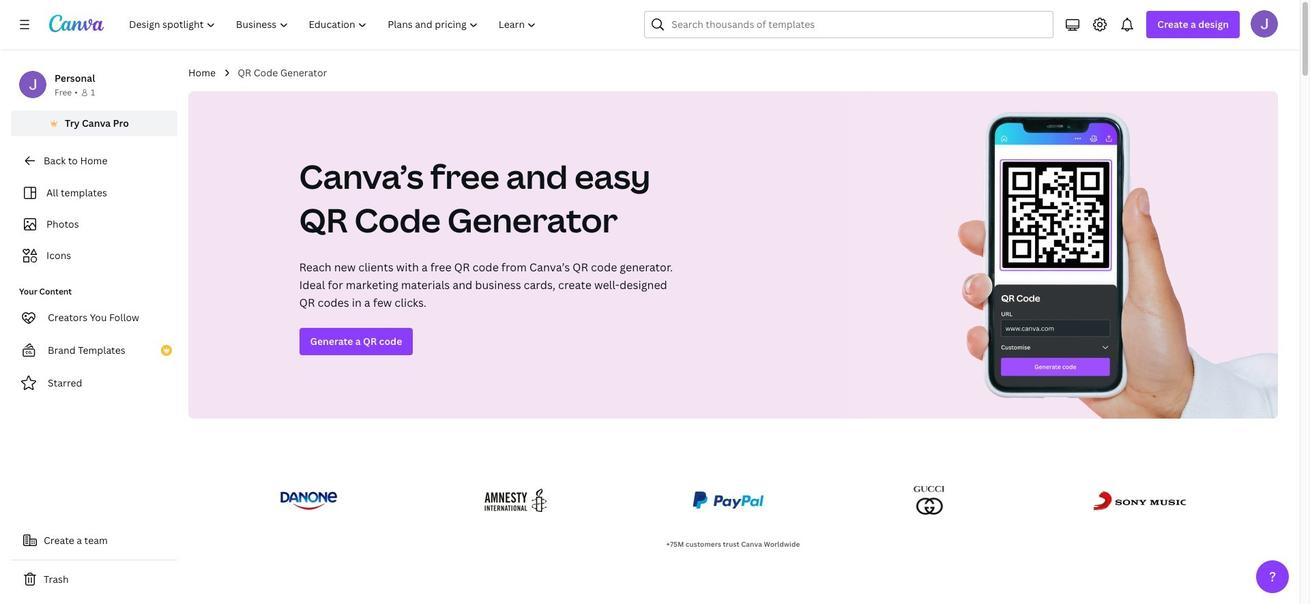 Task type: vqa. For each thing, say whether or not it's contained in the screenshot.
"Bow"
no



Task type: locate. For each thing, give the bounding box(es) containing it.
None search field
[[645, 11, 1054, 38]]

danone image
[[278, 485, 340, 517]]



Task type: describe. For each thing, give the bounding box(es) containing it.
Search search field
[[672, 12, 1045, 38]]

trusted by element
[[261, 477, 1206, 526]]

preview of qr code generator tool image
[[842, 91, 1279, 419]]

sony music image
[[1093, 485, 1190, 517]]

top level navigation element
[[120, 11, 549, 38]]

paypal image
[[690, 485, 768, 517]]

gucci image
[[910, 485, 951, 517]]

jacob simon image
[[1251, 10, 1279, 38]]

amnesty international image
[[481, 485, 549, 517]]



